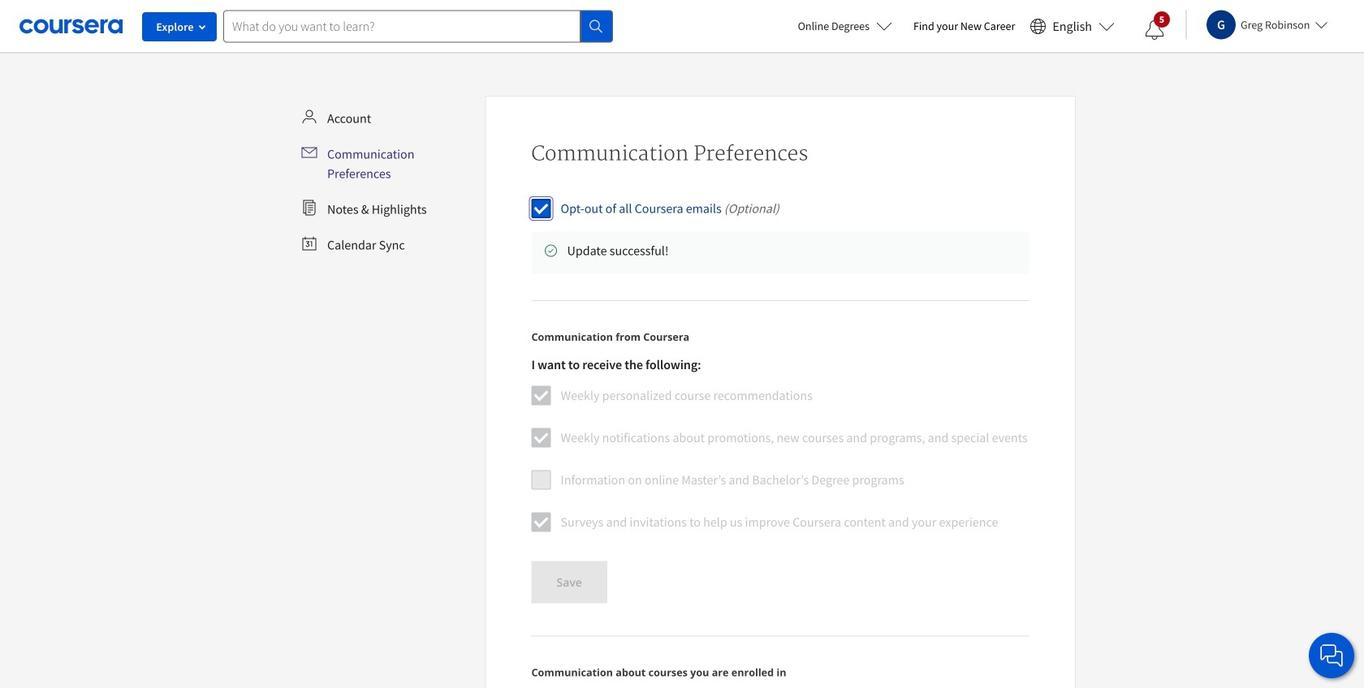 Task type: locate. For each thing, give the bounding box(es) containing it.
group
[[532, 357, 1028, 545]]

menu
[[295, 102, 479, 262]]

None search field
[[223, 10, 613, 43]]

What do you want to learn? text field
[[223, 10, 581, 43]]

coursera image
[[19, 13, 123, 39]]



Task type: vqa. For each thing, say whether or not it's contained in the screenshot.
search field
yes



